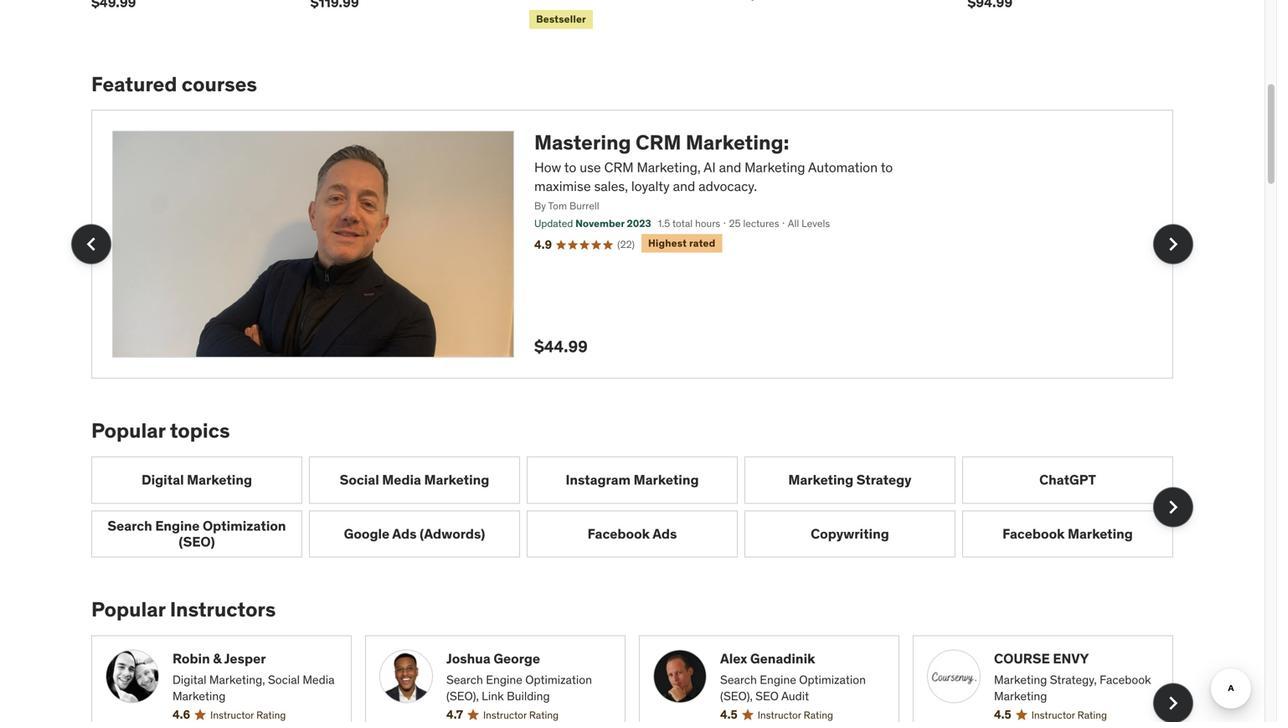 Task type: locate. For each thing, give the bounding box(es) containing it.
instructor rating down the strategy,
[[1032, 709, 1108, 722]]

marketing,
[[637, 159, 701, 176], [209, 672, 265, 687]]

facebook for facebook ads
[[588, 525, 650, 542]]

2 ads from the left
[[653, 525, 677, 542]]

ads right google
[[393, 525, 417, 542]]

ads inside "link"
[[653, 525, 677, 542]]

total
[[673, 217, 693, 230]]

next image for popular topics
[[1161, 494, 1187, 521]]

search inside search engine optimization (seo)
[[108, 517, 152, 534]]

ads for facebook
[[653, 525, 677, 542]]

maximise
[[535, 177, 591, 195]]

and up advocacy.
[[719, 159, 742, 176]]

0 horizontal spatial media
[[303, 672, 335, 687]]

popular for popular topics
[[91, 418, 166, 443]]

0 horizontal spatial facebook
[[588, 525, 650, 542]]

instructor rating down robin & jesper digital marketing, social media marketing
[[210, 709, 286, 722]]

marketing:
[[686, 130, 790, 155]]

1.5 total hours
[[658, 217, 721, 230]]

0 horizontal spatial social
[[268, 672, 300, 687]]

1 instructor rating from the left
[[210, 709, 286, 722]]

next image for popular instructors
[[1161, 690, 1187, 717]]

carousel element for featured courses
[[71, 110, 1194, 379]]

1 horizontal spatial ads
[[653, 525, 677, 542]]

instructor down seo
[[758, 709, 802, 722]]

marketing, up loyalty
[[637, 159, 701, 176]]

1 instructor from the left
[[210, 709, 254, 722]]

2 popular from the top
[[91, 597, 166, 622]]

engine inside alex genadinik search engine optimization (seo), seo audit
[[760, 672, 797, 687]]

chatgpt link
[[963, 457, 1174, 504]]

(seo), inside joshua george search engine optimization (seo), link building
[[447, 689, 479, 704]]

25
[[729, 217, 741, 230]]

instructor rating down the building
[[483, 709, 559, 722]]

marketing, down jesper
[[209, 672, 265, 687]]

3 instructor from the left
[[758, 709, 802, 722]]

0 horizontal spatial crm
[[605, 159, 634, 176]]

0 horizontal spatial ads
[[393, 525, 417, 542]]

crm up the sales,
[[605, 159, 634, 176]]

media up google ads (adwords)
[[382, 471, 421, 488]]

rating down robin & jesper digital marketing, social media marketing
[[256, 709, 286, 722]]

0 vertical spatial carousel element
[[71, 110, 1194, 379]]

1 horizontal spatial engine
[[486, 672, 523, 687]]

facebook
[[588, 525, 650, 542], [1003, 525, 1065, 542], [1100, 672, 1152, 687]]

4.9
[[535, 237, 552, 252]]

2 horizontal spatial engine
[[760, 672, 797, 687]]

0 horizontal spatial to
[[565, 159, 577, 176]]

facebook marketing
[[1003, 525, 1134, 542]]

instructor down robin & jesper digital marketing, social media marketing
[[210, 709, 254, 722]]

facebook down instagram marketing link
[[588, 525, 650, 542]]

ads down instagram marketing link
[[653, 525, 677, 542]]

social up google
[[340, 471, 379, 488]]

2 to from the left
[[881, 159, 893, 176]]

instructors
[[170, 597, 276, 622]]

&
[[213, 650, 222, 667]]

1 horizontal spatial marketing,
[[637, 159, 701, 176]]

search engine optimization (seo)
[[108, 517, 286, 551]]

rating down the strategy,
[[1078, 709, 1108, 722]]

1 vertical spatial social
[[268, 672, 300, 687]]

1 (seo), from the left
[[447, 689, 479, 704]]

search down alex
[[721, 672, 757, 687]]

0 vertical spatial media
[[382, 471, 421, 488]]

facebook inside "link"
[[588, 525, 650, 542]]

1 vertical spatial popular
[[91, 597, 166, 622]]

1 horizontal spatial to
[[881, 159, 893, 176]]

1 horizontal spatial (seo),
[[721, 689, 753, 704]]

1 vertical spatial and
[[673, 177, 696, 195]]

1 to from the left
[[565, 159, 577, 176]]

0 horizontal spatial (seo),
[[447, 689, 479, 704]]

rating down audit
[[804, 709, 834, 722]]

instructor down link
[[483, 709, 527, 722]]

rating
[[256, 709, 286, 722], [529, 709, 559, 722], [804, 709, 834, 722], [1078, 709, 1108, 722]]

digital down popular topics
[[142, 471, 184, 488]]

0 horizontal spatial optimization
[[203, 517, 286, 534]]

lectures
[[744, 217, 780, 230]]

search inside alex genadinik search engine optimization (seo), seo audit
[[721, 672, 757, 687]]

carousel element containing mastering crm marketing:
[[71, 110, 1194, 379]]

to right 'automation'
[[881, 159, 893, 176]]

november
[[576, 217, 625, 230]]

2 (seo), from the left
[[721, 689, 753, 704]]

1 vertical spatial next image
[[1161, 690, 1187, 717]]

engine for joshua george
[[486, 672, 523, 687]]

optimization for alex genadinik
[[800, 672, 866, 687]]

use
[[580, 159, 601, 176]]

rating down the building
[[529, 709, 559, 722]]

4 instructor from the left
[[1032, 709, 1076, 722]]

3 instructor rating from the left
[[758, 709, 834, 722]]

instructor rating for alex genadinik
[[758, 709, 834, 722]]

digital marketing link
[[91, 457, 303, 504]]

1 horizontal spatial and
[[719, 159, 742, 176]]

0 horizontal spatial marketing,
[[209, 672, 265, 687]]

(seo), inside alex genadinik search engine optimization (seo), seo audit
[[721, 689, 753, 704]]

facebook ads
[[588, 525, 677, 542]]

0 vertical spatial social
[[340, 471, 379, 488]]

1 vertical spatial marketing,
[[209, 672, 265, 687]]

and
[[719, 159, 742, 176], [673, 177, 696, 195]]

0 horizontal spatial search
[[108, 517, 152, 534]]

optimization inside joshua george search engine optimization (seo), link building
[[526, 672, 592, 687]]

1 horizontal spatial optimization
[[526, 672, 592, 687]]

rated
[[690, 237, 716, 250]]

marketing
[[745, 159, 806, 176], [187, 471, 252, 488], [424, 471, 490, 488], [634, 471, 699, 488], [789, 471, 854, 488], [1068, 525, 1134, 542], [995, 672, 1048, 687], [173, 689, 226, 704], [995, 689, 1048, 704]]

1 ads from the left
[[393, 525, 417, 542]]

facebook down chatgpt link
[[1003, 525, 1065, 542]]

popular instructors element
[[91, 597, 1194, 722]]

search left (seo)
[[108, 517, 152, 534]]

media down robin & jesper link
[[303, 672, 335, 687]]

digital down robin
[[173, 672, 207, 687]]

marketing strategy
[[789, 471, 912, 488]]

instructor rating down audit
[[758, 709, 834, 722]]

crm up loyalty
[[636, 130, 682, 155]]

2 instructor rating from the left
[[483, 709, 559, 722]]

instructor for envy
[[1032, 709, 1076, 722]]

2 horizontal spatial search
[[721, 672, 757, 687]]

0 vertical spatial digital
[[142, 471, 184, 488]]

to left use
[[565, 159, 577, 176]]

social inside robin & jesper digital marketing, social media marketing
[[268, 672, 300, 687]]

4 instructor rating from the left
[[1032, 709, 1108, 722]]

1 vertical spatial media
[[303, 672, 335, 687]]

(22)
[[618, 238, 635, 251]]

social
[[340, 471, 379, 488], [268, 672, 300, 687]]

popular
[[91, 418, 166, 443], [91, 597, 166, 622]]

2 next image from the top
[[1161, 690, 1187, 717]]

0 vertical spatial next image
[[1161, 494, 1187, 521]]

facebook for facebook marketing
[[1003, 525, 1065, 542]]

0 horizontal spatial engine
[[155, 517, 200, 534]]

optimization up the building
[[526, 672, 592, 687]]

(seo), for alex
[[721, 689, 753, 704]]

featured
[[91, 71, 177, 97]]

engine up link
[[486, 672, 523, 687]]

1 vertical spatial carousel element
[[91, 457, 1194, 558]]

3 rating from the left
[[804, 709, 834, 722]]

social down robin & jesper link
[[268, 672, 300, 687]]

engine up seo
[[760, 672, 797, 687]]

carousel element
[[71, 110, 1194, 379], [91, 457, 1194, 558], [91, 636, 1194, 722]]

robin
[[173, 650, 210, 667]]

1 popular from the top
[[91, 418, 166, 443]]

digital inside robin & jesper digital marketing, social media marketing
[[173, 672, 207, 687]]

to
[[565, 159, 577, 176], [881, 159, 893, 176]]

2 instructor from the left
[[483, 709, 527, 722]]

digital
[[142, 471, 184, 488], [173, 672, 207, 687]]

engine down the digital marketing link
[[155, 517, 200, 534]]

optimization for joshua george
[[526, 672, 592, 687]]

instructor down the strategy,
[[1032, 709, 1076, 722]]

engine inside joshua george search engine optimization (seo), link building
[[486, 672, 523, 687]]

robin & jesper digital marketing, social media marketing
[[173, 650, 335, 704]]

instructor
[[210, 709, 254, 722], [483, 709, 527, 722], [758, 709, 802, 722], [1032, 709, 1076, 722]]

optimization inside alex genadinik search engine optimization (seo), seo audit
[[800, 672, 866, 687]]

marketing, inside robin & jesper digital marketing, social media marketing
[[209, 672, 265, 687]]

1 horizontal spatial facebook
[[1003, 525, 1065, 542]]

2 vertical spatial carousel element
[[91, 636, 1194, 722]]

optimization
[[203, 517, 286, 534], [526, 672, 592, 687], [800, 672, 866, 687]]

media inside robin & jesper digital marketing, social media marketing
[[303, 672, 335, 687]]

carousel element containing robin & jesper
[[91, 636, 1194, 722]]

next image inside popular instructors element
[[1161, 690, 1187, 717]]

ai
[[704, 159, 716, 176]]

next image
[[1161, 494, 1187, 521], [1161, 690, 1187, 717]]

alex genadinik link
[[721, 650, 886, 669]]

search
[[108, 517, 152, 534], [447, 672, 483, 687], [721, 672, 757, 687]]

crm
[[636, 130, 682, 155], [605, 159, 634, 176]]

0 vertical spatial popular
[[91, 418, 166, 443]]

2 horizontal spatial facebook
[[1100, 672, 1152, 687]]

1 next image from the top
[[1161, 494, 1187, 521]]

mastering crm marketing: how to use crm marketing, ai and marketing automation to maximise sales, loyalty and advocacy. by tom burrell
[[535, 130, 893, 213]]

building
[[507, 689, 550, 704]]

course
[[995, 650, 1051, 667]]

instructor rating
[[210, 709, 286, 722], [483, 709, 559, 722], [758, 709, 834, 722], [1032, 709, 1108, 722]]

0 horizontal spatial and
[[673, 177, 696, 195]]

facebook right the strategy,
[[1100, 672, 1152, 687]]

george
[[494, 650, 541, 667]]

all levels
[[788, 217, 831, 230]]

optimization down the digital marketing link
[[203, 517, 286, 534]]

(seo), for joshua
[[447, 689, 479, 704]]

rating for robin & jesper
[[256, 709, 286, 722]]

updated
[[535, 217, 573, 230]]

(seo),
[[447, 689, 479, 704], [721, 689, 753, 704]]

carousel element containing digital marketing
[[91, 457, 1194, 558]]

automation
[[809, 159, 878, 176]]

(seo), left link
[[447, 689, 479, 704]]

search inside joshua george search engine optimization (seo), link building
[[447, 672, 483, 687]]

1 rating from the left
[[256, 709, 286, 722]]

and right loyalty
[[673, 177, 696, 195]]

0 vertical spatial and
[[719, 159, 742, 176]]

highest
[[649, 237, 687, 250]]

1 horizontal spatial search
[[447, 672, 483, 687]]

optimization down alex genadinik link
[[800, 672, 866, 687]]

popular for popular instructors
[[91, 597, 166, 622]]

media
[[382, 471, 421, 488], [303, 672, 335, 687]]

engine
[[155, 517, 200, 534], [486, 672, 523, 687], [760, 672, 797, 687]]

0 vertical spatial crm
[[636, 130, 682, 155]]

marketing inside robin & jesper digital marketing, social media marketing
[[173, 689, 226, 704]]

2023
[[627, 217, 652, 230]]

1 vertical spatial digital
[[173, 672, 207, 687]]

4 rating from the left
[[1078, 709, 1108, 722]]

2 rating from the left
[[529, 709, 559, 722]]

0 vertical spatial marketing,
[[637, 159, 701, 176]]

course envy link
[[995, 650, 1160, 669]]

copywriting
[[811, 525, 890, 542]]

(seo), left seo
[[721, 689, 753, 704]]

search down "joshua"
[[447, 672, 483, 687]]

instagram marketing
[[566, 471, 699, 488]]

2 horizontal spatial optimization
[[800, 672, 866, 687]]



Task type: describe. For each thing, give the bounding box(es) containing it.
seo
[[756, 689, 779, 704]]

joshua george search engine optimization (seo), link building
[[447, 650, 592, 704]]

rating for joshua george
[[529, 709, 559, 722]]

search for alex
[[721, 672, 757, 687]]

previous image
[[78, 231, 105, 258]]

google ads (adwords) link
[[309, 511, 520, 558]]

chatgpt
[[1040, 471, 1097, 488]]

genadinik
[[751, 650, 816, 667]]

instagram
[[566, 471, 631, 488]]

sales,
[[595, 177, 628, 195]]

instructor rating for joshua george
[[483, 709, 559, 722]]

rating for course envy
[[1078, 709, 1108, 722]]

joshua
[[447, 650, 491, 667]]

popular instructors
[[91, 597, 276, 622]]

levels
[[802, 217, 831, 230]]

social media marketing
[[340, 471, 490, 488]]

copywriting link
[[745, 511, 956, 558]]

carousel element for popular topics
[[91, 457, 1194, 558]]

burrell
[[570, 200, 600, 213]]

facebook marketing link
[[963, 511, 1174, 558]]

search engine optimization (seo) link
[[91, 511, 303, 558]]

rating for alex genadinik
[[804, 709, 834, 722]]

marketing strategy link
[[745, 457, 956, 504]]

strategy,
[[1051, 672, 1098, 687]]

google ads (adwords)
[[344, 525, 485, 542]]

$44.99
[[535, 337, 588, 357]]

popular topics
[[91, 418, 230, 443]]

instructor for genadinik
[[758, 709, 802, 722]]

carousel element for popular instructors
[[91, 636, 1194, 722]]

updated november 2023
[[535, 217, 652, 230]]

25 lectures
[[729, 217, 780, 230]]

facebook inside course envy marketing strategy, facebook marketing
[[1100, 672, 1152, 687]]

search for joshua
[[447, 672, 483, 687]]

marketing, inside mastering crm marketing: how to use crm marketing, ai and marketing automation to maximise sales, loyalty and advocacy. by tom burrell
[[637, 159, 701, 176]]

audit
[[782, 689, 810, 704]]

mastering
[[535, 130, 632, 155]]

(seo)
[[179, 533, 215, 551]]

hours
[[696, 217, 721, 230]]

alex
[[721, 650, 748, 667]]

loyalty
[[632, 177, 670, 195]]

facebook ads link
[[527, 511, 738, 558]]

featured courses
[[91, 71, 257, 97]]

all
[[788, 217, 800, 230]]

1 horizontal spatial crm
[[636, 130, 682, 155]]

tom
[[548, 200, 567, 213]]

jesper
[[224, 650, 266, 667]]

envy
[[1054, 650, 1090, 667]]

optimization inside search engine optimization (seo)
[[203, 517, 286, 534]]

ads for google
[[393, 525, 417, 542]]

alex genadinik search engine optimization (seo), seo audit
[[721, 650, 866, 704]]

engine inside search engine optimization (seo)
[[155, 517, 200, 534]]

instructor rating for robin & jesper
[[210, 709, 286, 722]]

link
[[482, 689, 504, 704]]

highest rated
[[649, 237, 716, 250]]

how
[[535, 159, 562, 176]]

by
[[535, 200, 546, 213]]

next image
[[1161, 231, 1187, 258]]

joshua george link
[[447, 650, 612, 669]]

1 horizontal spatial media
[[382, 471, 421, 488]]

(adwords)
[[420, 525, 485, 542]]

1.5
[[658, 217, 671, 230]]

course envy marketing strategy, facebook marketing
[[995, 650, 1152, 704]]

1 horizontal spatial social
[[340, 471, 379, 488]]

strategy
[[857, 471, 912, 488]]

social media marketing link
[[309, 457, 520, 504]]

1 vertical spatial crm
[[605, 159, 634, 176]]

engine for alex genadinik
[[760, 672, 797, 687]]

instagram marketing link
[[527, 457, 738, 504]]

marketing inside mastering crm marketing: how to use crm marketing, ai and marketing automation to maximise sales, loyalty and advocacy. by tom burrell
[[745, 159, 806, 176]]

advocacy.
[[699, 177, 758, 195]]

courses
[[182, 71, 257, 97]]

digital marketing
[[142, 471, 252, 488]]

instructor for george
[[483, 709, 527, 722]]

robin & jesper link
[[173, 650, 338, 669]]

google
[[344, 525, 390, 542]]

topics
[[170, 418, 230, 443]]

instructor for &
[[210, 709, 254, 722]]

instructor rating for course envy
[[1032, 709, 1108, 722]]



Task type: vqa. For each thing, say whether or not it's contained in the screenshot.
November
yes



